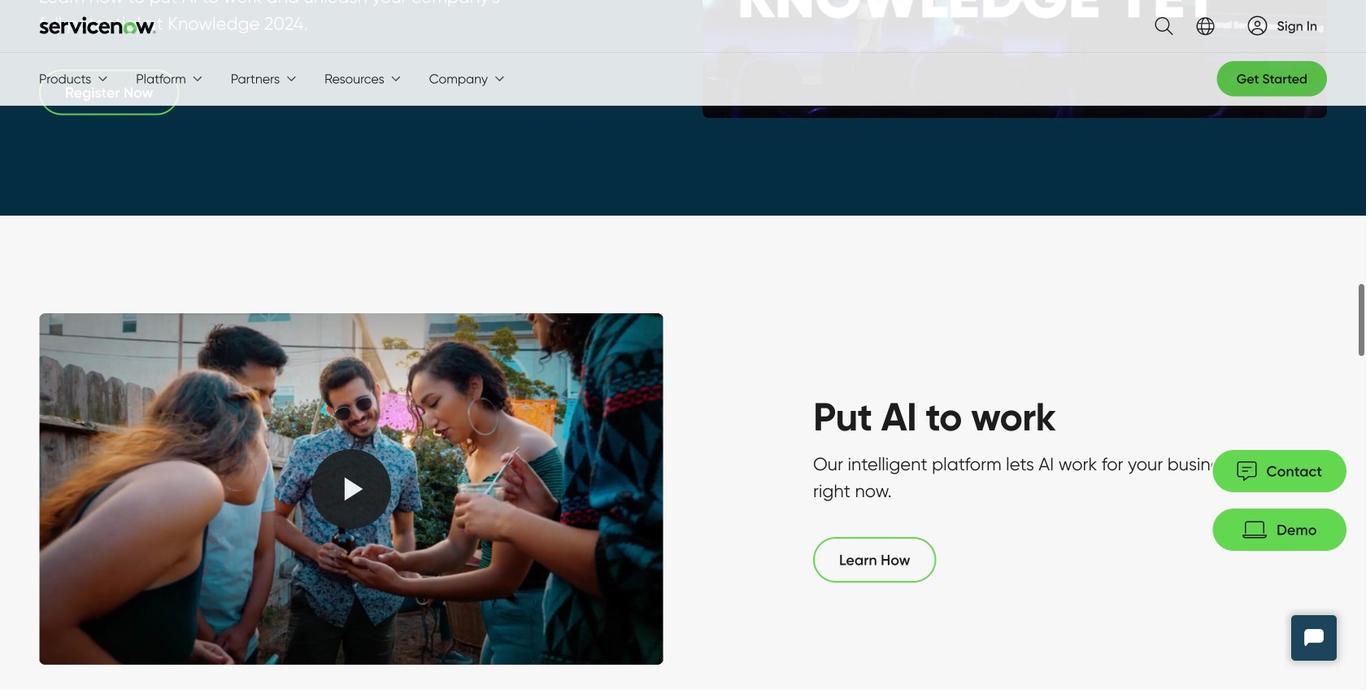 Task type: vqa. For each thing, say whether or not it's contained in the screenshot.
"SEARCH" icon
yes



Task type: locate. For each thing, give the bounding box(es) containing it.
search image
[[1146, 7, 1174, 45]]

arc image
[[1249, 16, 1268, 35]]



Task type: describe. For each thing, give the bounding box(es) containing it.
servicenow image
[[39, 16, 156, 34]]



